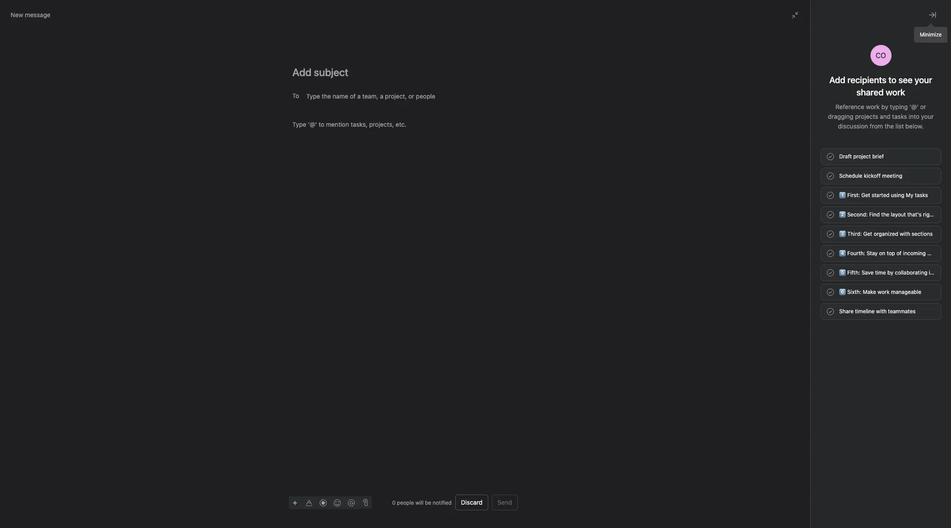 Task type: describe. For each thing, give the bounding box(es) containing it.
in
[[929, 270, 934, 276]]

people
[[397, 500, 414, 506]]

Type the name of a team, a project, or people text field
[[306, 91, 442, 101]]

Add subject text field
[[282, 65, 528, 79]]

send button
[[492, 495, 518, 511]]

from
[[870, 122, 883, 130]]

asana
[[935, 270, 950, 276]]

make
[[863, 289, 876, 296]]

sections
[[912, 231, 933, 237]]

1 horizontal spatial with
[[900, 231, 910, 237]]

stay
[[867, 250, 878, 257]]

add
[[830, 75, 846, 85]]

add recipients to see your shared work
[[830, 75, 932, 97]]

get for started
[[862, 192, 870, 199]]

filter:
[[810, 63, 825, 69]]

fifth:
[[848, 270, 860, 276]]

record a video image
[[320, 500, 327, 507]]

hide sidebar image
[[11, 7, 18, 14]]

dragging
[[828, 113, 854, 120]]

top
[[887, 250, 895, 257]]

0
[[392, 500, 396, 506]]

formatting image
[[306, 500, 313, 507]]

that's
[[908, 211, 922, 218]]

first:
[[848, 192, 860, 199]]

on
[[879, 250, 886, 257]]

discard button
[[455, 495, 488, 511]]

second:
[[848, 211, 868, 218]]

5️⃣ fifth: save time by collaborating in asana
[[839, 270, 950, 276]]

close image
[[929, 11, 936, 18]]

at mention image
[[348, 500, 355, 507]]

filter: 1
[[810, 63, 829, 69]]

trial
[[803, 4, 813, 11]]

reference
[[836, 103, 865, 111]]

sixth:
[[848, 289, 862, 296]]

shared work
[[857, 87, 905, 97]]

4️⃣ fourth: stay on top of incoming work
[[839, 250, 939, 257]]

my
[[906, 192, 914, 199]]

1 vertical spatial by
[[888, 270, 894, 276]]

meeting
[[882, 173, 903, 179]]

get for organized
[[864, 231, 872, 237]]

insert an object image
[[292, 501, 298, 506]]

see
[[899, 75, 913, 85]]

your inside reference work by typing '@' or dragging projects and tasks into your discussion from the list below.
[[921, 113, 934, 120]]

co
[[876, 52, 886, 59]]

layout
[[891, 211, 906, 218]]

2 vertical spatial work
[[878, 289, 890, 296]]

minimize tooltip
[[915, 25, 947, 42]]

find
[[869, 211, 880, 218]]

by inside reference work by typing '@' or dragging projects and tasks into your discussion from the list below.
[[882, 103, 889, 111]]

started
[[872, 192, 890, 199]]

emoji image
[[334, 500, 341, 507]]

0 horizontal spatial with
[[876, 308, 887, 315]]

tasks inside reference work by typing '@' or dragging projects and tasks into your discussion from the list below.
[[892, 113, 907, 120]]

filter: 1 button
[[799, 60, 833, 72]]

using
[[891, 192, 905, 199]]

message
[[25, 11, 50, 18]]

teammates
[[888, 308, 916, 315]]

6️⃣
[[839, 289, 846, 296]]

6️⃣ sixth: make work manageable
[[839, 289, 922, 296]]

save
[[862, 270, 874, 276]]

schedule kickoff meeting
[[839, 173, 903, 179]]

organized
[[874, 231, 899, 237]]



Task type: vqa. For each thing, say whether or not it's contained in the screenshot.
workspace for My workspace custom templates
no



Task type: locate. For each thing, give the bounding box(es) containing it.
0 vertical spatial by
[[882, 103, 889, 111]]

toolbar
[[289, 497, 359, 509]]

to
[[292, 92, 299, 99]]

2️⃣
[[839, 211, 846, 218]]

0 people will be notified
[[392, 500, 452, 506]]

0 vertical spatial your
[[915, 75, 932, 85]]

you
[[945, 211, 951, 218]]

work inside reference work by typing '@' or dragging projects and tasks into your discussion from the list below.
[[866, 103, 880, 111]]

work
[[866, 103, 880, 111], [927, 250, 939, 257], [878, 289, 890, 296]]

tasks up list
[[892, 113, 907, 120]]

for
[[936, 211, 943, 218]]

your inside add recipients to see your shared work
[[915, 75, 932, 85]]

brief
[[873, 153, 884, 160]]

new message
[[11, 11, 50, 18]]

the right the find
[[882, 211, 890, 218]]

collaborating
[[895, 270, 928, 276]]

reference work by typing '@' or dragging projects and tasks into your discussion from the list below.
[[828, 103, 934, 130]]

your
[[915, 75, 932, 85], [921, 113, 934, 120]]

time
[[875, 270, 886, 276]]

share timeline with teammates
[[839, 308, 916, 315]]

work right incoming
[[927, 250, 939, 257]]

project
[[854, 153, 871, 160]]

with
[[900, 231, 910, 237], [876, 308, 887, 315]]

minimize image
[[792, 11, 799, 18]]

manageable
[[891, 289, 922, 296]]

be
[[425, 500, 431, 506]]

30
[[784, 10, 790, 17]]

1 vertical spatial the
[[882, 211, 890, 218]]

list box
[[372, 4, 583, 18]]

draft project brief
[[839, 153, 884, 160]]

and
[[880, 113, 891, 120]]

get right first:
[[862, 192, 870, 199]]

send
[[498, 499, 512, 506]]

tasks
[[892, 113, 907, 120], [915, 192, 928, 199]]

get
[[862, 192, 870, 199], [864, 231, 872, 237]]

0 vertical spatial work
[[866, 103, 880, 111]]

0 vertical spatial with
[[900, 231, 910, 237]]

below.
[[906, 122, 924, 130]]

the
[[885, 122, 894, 130], [882, 211, 890, 218]]

projects
[[855, 113, 878, 120]]

1 vertical spatial work
[[927, 250, 939, 257]]

0 horizontal spatial tasks
[[892, 113, 907, 120]]

work up projects
[[866, 103, 880, 111]]

1️⃣ first: get started using my tasks
[[839, 192, 928, 199]]

3️⃣ third: get organized with sections
[[839, 231, 933, 237]]

free
[[791, 4, 802, 11]]

timeline
[[855, 308, 875, 315]]

new
[[11, 11, 23, 18]]

schedule
[[839, 173, 863, 179]]

1 vertical spatial get
[[864, 231, 872, 237]]

by
[[882, 103, 889, 111], [888, 270, 894, 276]]

discussion
[[838, 122, 868, 130]]

0 vertical spatial get
[[862, 192, 870, 199]]

notified
[[433, 500, 452, 506]]

1 vertical spatial your
[[921, 113, 934, 120]]

free trial 30 days left
[[784, 4, 813, 17]]

tasks right my
[[915, 192, 928, 199]]

share
[[839, 308, 854, 315]]

the left list
[[885, 122, 894, 130]]

1 vertical spatial with
[[876, 308, 887, 315]]

by up and
[[882, 103, 889, 111]]

to
[[889, 75, 897, 85]]

discard
[[461, 499, 483, 506]]

the inside reference work by typing '@' or dragging projects and tasks into your discussion from the list below.
[[885, 122, 894, 130]]

with left the sections
[[900, 231, 910, 237]]

draft
[[839, 153, 852, 160]]

'@'
[[910, 103, 919, 111]]

4️⃣
[[839, 250, 846, 257]]

get right third:
[[864, 231, 872, 237]]

or
[[920, 103, 926, 111]]

will
[[416, 500, 424, 506]]

typing
[[890, 103, 908, 111]]

your down the or
[[921, 113, 934, 120]]

list
[[896, 122, 904, 130]]

your right see
[[915, 75, 932, 85]]

2️⃣ second: find the layout that's right for you
[[839, 211, 951, 218]]

1️⃣
[[839, 192, 846, 199]]

of
[[897, 250, 902, 257]]

kickoff
[[864, 173, 881, 179]]

3️⃣
[[839, 231, 846, 237]]

0 vertical spatial the
[[885, 122, 894, 130]]

days
[[792, 10, 803, 17]]

1 vertical spatial tasks
[[915, 192, 928, 199]]

incoming
[[903, 250, 926, 257]]

0 vertical spatial tasks
[[892, 113, 907, 120]]

fourth:
[[848, 250, 865, 257]]

1
[[826, 63, 829, 69]]

minimize
[[920, 31, 942, 38]]

left
[[805, 10, 813, 17]]

with right timeline in the bottom right of the page
[[876, 308, 887, 315]]

1 horizontal spatial tasks
[[915, 192, 928, 199]]

work right make
[[878, 289, 890, 296]]

5️⃣
[[839, 270, 846, 276]]

by right time
[[888, 270, 894, 276]]

into
[[909, 113, 920, 120]]

third:
[[848, 231, 862, 237]]

recipients
[[848, 75, 887, 85]]

right
[[923, 211, 935, 218]]



